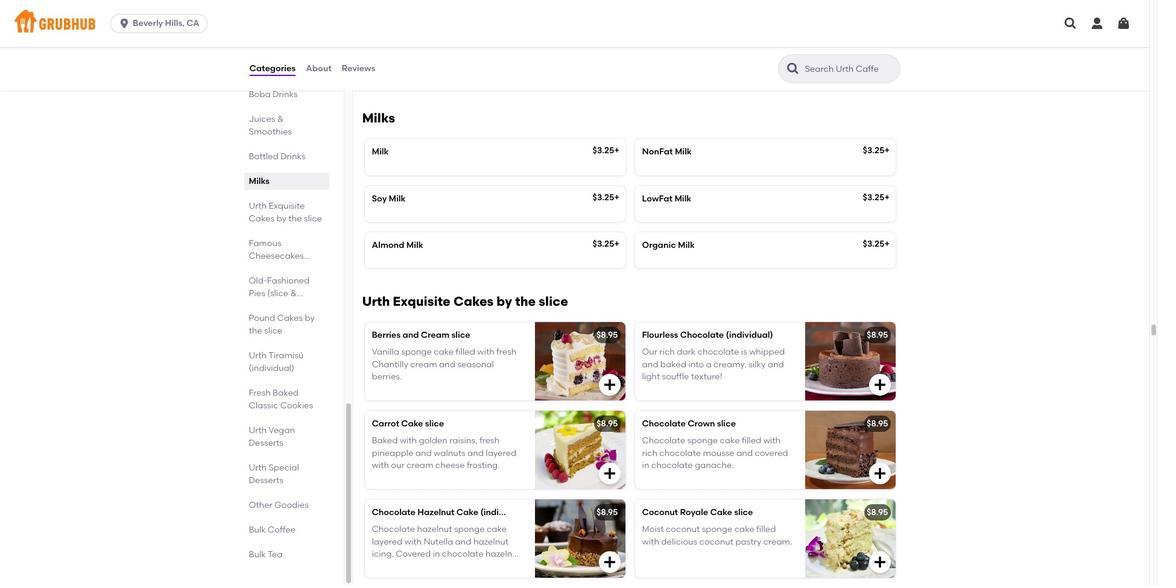 Task type: vqa. For each thing, say whether or not it's contained in the screenshot.
and
yes



Task type: locate. For each thing, give the bounding box(es) containing it.
0 vertical spatial bulk
[[249, 525, 266, 535]]

silky
[[749, 359, 766, 370]]

rich down the chocolate crown slice
[[642, 448, 657, 458]]

chocolate for chocolate sponge cake filled with rich chocolate mousse and covered in chocolate ganache.
[[642, 436, 685, 446]]

+ for organic milk
[[885, 239, 890, 249]]

svg image for baked with golden raisins, fresh pineapple and walnuts and layered with our cream cheese frosting.
[[602, 466, 617, 481]]

milk right soy in the left of the page
[[389, 193, 406, 204]]

exquisite
[[269, 201, 305, 211], [393, 294, 450, 309]]

desserts down vegan
[[249, 438, 283, 448]]

filled up seasonal
[[456, 347, 475, 357]]

with up covered at the right
[[763, 436, 781, 446]]

organic
[[642, 240, 676, 250]]

chocolate for chocolate crown slice
[[642, 419, 686, 429]]

0 vertical spatial by
[[276, 214, 286, 224]]

flourless chocolate (individual)
[[642, 330, 773, 340]]

cake down chocolate hazelnut cake (individual)
[[487, 524, 507, 535]]

filled for covered
[[742, 436, 761, 446]]

cream
[[410, 359, 437, 370], [407, 460, 433, 471]]

$3.25 + for milk
[[593, 146, 619, 156]]

0 vertical spatial &
[[277, 114, 284, 124]]

desserts
[[249, 438, 283, 448], [249, 475, 283, 486]]

0 vertical spatial cream
[[410, 359, 437, 370]]

san pellegrino image
[[535, 7, 625, 85]]

0 horizontal spatial from
[[471, 32, 490, 42]]

layered up icing.
[[372, 537, 402, 547]]

1 vertical spatial urth exquisite cakes by the slice
[[362, 294, 568, 309]]

2 desserts from the top
[[249, 475, 283, 486]]

0 horizontal spatial in
[[433, 549, 440, 559]]

chocolate up icing.
[[372, 524, 415, 535]]

1 horizontal spatial the
[[288, 214, 302, 224]]

2 vertical spatial the
[[249, 326, 262, 336]]

chocolate down the chocolate crown slice
[[642, 436, 685, 446]]

filled
[[456, 347, 475, 357], [742, 436, 761, 446], [756, 524, 776, 535]]

1 vertical spatial coconut
[[699, 537, 733, 547]]

0 horizontal spatial exquisite
[[269, 201, 305, 211]]

with
[[477, 347, 494, 357], [400, 436, 417, 446], [763, 436, 781, 446], [372, 460, 389, 471], [404, 537, 422, 547], [642, 537, 659, 547]]

and right nutella
[[455, 537, 471, 547]]

1 vertical spatial &
[[290, 288, 297, 299]]

sponge down chocolate hazelnut cake (individual)
[[454, 524, 485, 535]]

juices
[[249, 114, 275, 124]]

and down our
[[642, 359, 658, 370]]

rich inside chocolate sponge cake filled with rich chocolate mousse and covered in chocolate ganache.
[[642, 448, 657, 458]]

filled inside vanilla sponge cake filled with fresh chantilly cream and seasonal berries.
[[456, 347, 475, 357]]

(individual) down cheesecakes
[[249, 264, 294, 274]]

urth exquisite cakes by the slice up 'famous'
[[249, 201, 322, 224]]

layered
[[486, 448, 516, 458], [372, 537, 402, 547]]

1 vertical spatial baked
[[372, 436, 398, 446]]

1 horizontal spatial rich
[[659, 347, 675, 357]]

and left seasonal
[[439, 359, 455, 370]]

water right 'mineral'
[[674, 32, 698, 42]]

water
[[445, 32, 469, 42], [674, 32, 698, 42]]

tiramisú
[[269, 350, 304, 361]]

2 horizontal spatial cakes
[[454, 294, 494, 309]]

ganache.
[[695, 460, 734, 471], [372, 561, 411, 571]]

1 horizontal spatial by
[[305, 313, 315, 323]]

urth exquisite cakes by the slice
[[249, 201, 322, 224], [362, 294, 568, 309]]

1 horizontal spatial &
[[290, 288, 297, 299]]

lowfat
[[642, 193, 673, 204]]

sponge down crown
[[687, 436, 718, 446]]

1 italy. from the left
[[492, 32, 511, 42]]

cake right 'carrot'
[[401, 419, 423, 429]]

and right mousse
[[737, 448, 753, 458]]

sponge inside chocolate hazelnut sponge cake layered with nutella and hazelnut icing. covered in chocolate hazelnut ganache.
[[454, 524, 485, 535]]

golden
[[419, 436, 447, 446]]

$3.25 +
[[593, 146, 619, 156], [863, 146, 890, 156], [593, 192, 619, 202], [863, 192, 890, 202], [593, 239, 619, 249], [863, 239, 890, 249]]

0 vertical spatial filled
[[456, 347, 475, 357]]

cake up pastry
[[734, 524, 754, 535]]

bulk
[[249, 525, 266, 535], [249, 549, 266, 560]]

0 vertical spatial layered
[[486, 448, 516, 458]]

with inside chocolate sponge cake filled with rich chocolate mousse and covered in chocolate ganache.
[[763, 436, 781, 446]]

in up the "coconut"
[[642, 460, 649, 471]]

coconut up delicious
[[666, 524, 700, 535]]

berries.
[[372, 372, 402, 382]]

sponge
[[401, 347, 432, 357], [687, 436, 718, 446], [454, 524, 485, 535], [702, 524, 732, 535]]

from right mineral
[[471, 32, 490, 42]]

milk right lowfat
[[675, 193, 691, 204]]

layered inside chocolate hazelnut sponge cake layered with nutella and hazelnut icing. covered in chocolate hazelnut ganache.
[[372, 537, 402, 547]]

ganache. inside chocolate sponge cake filled with rich chocolate mousse and covered in chocolate ganache.
[[695, 460, 734, 471]]

special
[[269, 463, 299, 473]]

$8.95 for moist coconut sponge cake filled with delicious coconut pastry cream.
[[867, 507, 888, 518]]

0 horizontal spatial layered
[[372, 537, 402, 547]]

0 vertical spatial exquisite
[[269, 201, 305, 211]]

0 horizontal spatial milks
[[249, 176, 270, 186]]

into
[[688, 359, 704, 370]]

drinks right boba
[[273, 89, 298, 100]]

water right mineral
[[445, 32, 469, 42]]

$3.25 for soy milk
[[593, 192, 614, 202]]

urth left vegan
[[249, 425, 267, 435]]

with down pineapple at the bottom left of page
[[372, 460, 389, 471]]

desserts inside "urth vegan desserts"
[[249, 438, 283, 448]]

1 horizontal spatial cake
[[457, 507, 478, 518]]

chocolate for chocolate hazelnut cake (individual)
[[372, 507, 416, 518]]

drinks right bottled
[[280, 151, 305, 162]]

beverly hills, ca
[[133, 18, 199, 28]]

1 vertical spatial filled
[[742, 436, 761, 446]]

bulk left tea
[[249, 549, 266, 560]]

1 vertical spatial bulk
[[249, 549, 266, 560]]

$8.95 for vanilla sponge cake filled with fresh chantilly cream and seasonal berries.
[[597, 330, 618, 340]]

the inside "famous cheesecakes (individual) old-fashioned pies (slice & individual) pound cakes by the slice"
[[249, 326, 262, 336]]

0 vertical spatial coconut
[[666, 524, 700, 535]]

1 horizontal spatial water
[[674, 32, 698, 42]]

2 horizontal spatial cake
[[710, 507, 732, 518]]

cake up moist coconut sponge cake filled with delicious coconut pastry cream.
[[710, 507, 732, 518]]

and down whipped
[[768, 359, 784, 370]]

from right 'mineral'
[[700, 32, 719, 42]]

svg image
[[1090, 16, 1104, 31], [1116, 16, 1131, 31], [872, 378, 887, 392], [602, 466, 617, 481], [872, 466, 887, 481], [602, 555, 617, 569], [872, 555, 887, 569]]

chocolate
[[698, 347, 739, 357], [659, 448, 701, 458], [651, 460, 693, 471], [442, 549, 484, 559]]

rich
[[659, 347, 675, 357], [642, 448, 657, 458]]

bulk coffee
[[249, 525, 296, 535]]

and
[[403, 330, 419, 340], [439, 359, 455, 370], [642, 359, 658, 370], [768, 359, 784, 370], [415, 448, 432, 458], [467, 448, 484, 458], [737, 448, 753, 458], [455, 537, 471, 547]]

0 vertical spatial cakes
[[249, 214, 274, 224]]

$3.25 for almond milk
[[593, 239, 614, 249]]

2 vertical spatial filled
[[756, 524, 776, 535]]

with up covered
[[404, 537, 422, 547]]

(slice
[[267, 288, 288, 299]]

cake right hazelnut on the left bottom of the page
[[457, 507, 478, 518]]

$3.25 for milk
[[593, 146, 614, 156]]

2 horizontal spatial svg image
[[1063, 16, 1078, 31]]

1 horizontal spatial from
[[700, 32, 719, 42]]

by
[[276, 214, 286, 224], [497, 294, 512, 309], [305, 313, 315, 323]]

0 vertical spatial drinks
[[273, 89, 298, 100]]

urth exquisite cakes by the slice up cream
[[362, 294, 568, 309]]

1 horizontal spatial italy.
[[721, 32, 740, 42]]

berries and cream slice
[[372, 330, 470, 340]]

reviews
[[342, 63, 375, 73]]

filled inside moist coconut sponge cake filled with delicious coconut pastry cream.
[[756, 524, 776, 535]]

texture!
[[691, 372, 722, 382]]

1 vertical spatial cakes
[[454, 294, 494, 309]]

cream down 'berries and cream slice'
[[410, 359, 437, 370]]

milk for organic milk
[[678, 240, 695, 250]]

0 vertical spatial hazelnut
[[417, 524, 452, 535]]

creamy,
[[714, 359, 747, 370]]

1 horizontal spatial baked
[[372, 436, 398, 446]]

milk right nonfat
[[675, 147, 692, 157]]

$3.25 + for almond milk
[[593, 239, 619, 249]]

milks down reviews button
[[362, 111, 395, 126]]

from inside button
[[700, 32, 719, 42]]

0 horizontal spatial by
[[276, 214, 286, 224]]

1 vertical spatial cream
[[407, 460, 433, 471]]

2 vertical spatial by
[[305, 313, 315, 323]]

cake inside chocolate hazelnut sponge cake layered with nutella and hazelnut icing. covered in chocolate hazelnut ganache.
[[487, 524, 507, 535]]

italy. inside mineral water from italy. button
[[721, 32, 740, 42]]

nutella
[[424, 537, 453, 547]]

ganache. down mousse
[[695, 460, 734, 471]]

1 desserts from the top
[[249, 438, 283, 448]]

in
[[642, 460, 649, 471], [433, 549, 440, 559]]

chocolate hazelnut cake (individual)
[[372, 507, 527, 518]]

slice inside "famous cheesecakes (individual) old-fashioned pies (slice & individual) pound cakes by the slice"
[[264, 326, 282, 336]]

in down nutella
[[433, 549, 440, 559]]

1 bulk from the top
[[249, 525, 266, 535]]

+ for almond milk
[[614, 239, 619, 249]]

0 horizontal spatial urth exquisite cakes by the slice
[[249, 201, 322, 224]]

fresh inside baked with golden raisins, fresh pineapple and walnuts and layered with our cream cheese frosting.
[[480, 436, 500, 446]]

0 horizontal spatial italy.
[[492, 32, 511, 42]]

0 horizontal spatial baked
[[273, 388, 299, 398]]

& down fashioned
[[290, 288, 297, 299]]

0 vertical spatial rich
[[659, 347, 675, 357]]

1 vertical spatial exquisite
[[393, 294, 450, 309]]

1 horizontal spatial milks
[[362, 111, 395, 126]]

moist
[[642, 524, 664, 535]]

with up seasonal
[[477, 347, 494, 357]]

layered up frosting.
[[486, 448, 516, 458]]

chocolate inside chocolate sponge cake filled with rich chocolate mousse and covered in chocolate ganache.
[[642, 436, 685, 446]]

about button
[[305, 47, 332, 90]]

nonfat milk
[[642, 147, 692, 157]]

berries and cream slice image
[[535, 322, 625, 401]]

old-
[[249, 276, 267, 286]]

milk
[[372, 147, 389, 157], [675, 147, 692, 157], [389, 193, 406, 204], [675, 193, 691, 204], [406, 240, 423, 250], [678, 240, 695, 250]]

cake
[[434, 347, 454, 357], [720, 436, 740, 446], [487, 524, 507, 535], [734, 524, 754, 535]]

2 horizontal spatial the
[[515, 294, 536, 309]]

bulk for bulk tea
[[249, 549, 266, 560]]

and down golden on the bottom
[[415, 448, 432, 458]]

chocolate inside chocolate hazelnut sponge cake layered with nutella and hazelnut icing. covered in chocolate hazelnut ganache.
[[442, 549, 484, 559]]

vanilla
[[372, 347, 399, 357]]

0 horizontal spatial &
[[277, 114, 284, 124]]

0 vertical spatial ganache.
[[695, 460, 734, 471]]

urth left tiramisú
[[249, 350, 267, 361]]

& up smoothies
[[277, 114, 284, 124]]

(individual) down tiramisú
[[249, 363, 294, 373]]

2 italy. from the left
[[721, 32, 740, 42]]

coconut left pastry
[[699, 537, 733, 547]]

2 bulk from the top
[[249, 549, 266, 560]]

0 horizontal spatial rich
[[642, 448, 657, 458]]

chocolate hazelnut sponge cake layered with nutella and hazelnut icing. covered in chocolate hazelnut ganache.
[[372, 524, 521, 571]]

svg image
[[1063, 16, 1078, 31], [118, 17, 130, 30], [602, 378, 617, 392]]

1 horizontal spatial in
[[642, 460, 649, 471]]

sponge down coconut royale cake slice
[[702, 524, 732, 535]]

1 vertical spatial desserts
[[249, 475, 283, 486]]

2 vertical spatial cakes
[[277, 313, 303, 323]]

+
[[614, 146, 619, 156], [885, 146, 890, 156], [614, 192, 619, 202], [885, 192, 890, 202], [614, 239, 619, 249], [885, 239, 890, 249]]

0 horizontal spatial ganache.
[[372, 561, 411, 571]]

$3.25 for lowfat milk
[[863, 192, 885, 202]]

urth inside "urth vegan desserts"
[[249, 425, 267, 435]]

drinks
[[273, 89, 298, 100], [280, 151, 305, 162]]

whipped
[[749, 347, 785, 357]]

cake down cream
[[434, 347, 454, 357]]

$8.95
[[597, 330, 618, 340], [867, 330, 888, 340], [597, 419, 618, 429], [867, 419, 888, 429], [597, 507, 618, 518], [867, 507, 888, 518]]

$3.25
[[593, 146, 614, 156], [863, 146, 885, 156], [593, 192, 614, 202], [863, 192, 885, 202], [593, 239, 614, 249], [863, 239, 885, 249]]

smoothies
[[249, 127, 292, 137]]

(individual) up is
[[726, 330, 773, 340]]

rich up baked
[[659, 347, 675, 357]]

exquisite inside urth exquisite cakes by the slice
[[269, 201, 305, 211]]

1 horizontal spatial ganache.
[[695, 460, 734, 471]]

vegan
[[269, 425, 295, 435]]

1 horizontal spatial layered
[[486, 448, 516, 458]]

0 vertical spatial milks
[[362, 111, 395, 126]]

chocolate sponge cake filled with rich chocolate mousse and covered in chocolate ganache.
[[642, 436, 788, 471]]

svg image inside beverly hills, ca button
[[118, 17, 130, 30]]

flourless chocolate (individual) image
[[805, 322, 895, 401]]

cake inside vanilla sponge cake filled with fresh chantilly cream and seasonal berries.
[[434, 347, 454, 357]]

chocolate up dark
[[680, 330, 724, 340]]

milks
[[362, 111, 395, 126], [249, 176, 270, 186]]

1 vertical spatial by
[[497, 294, 512, 309]]

from
[[471, 32, 490, 42], [700, 32, 719, 42]]

0 vertical spatial baked
[[273, 388, 299, 398]]

desserts inside urth special desserts
[[249, 475, 283, 486]]

1 water from the left
[[445, 32, 469, 42]]

exquisite up 'berries and cream slice'
[[393, 294, 450, 309]]

exquisite up 'famous'
[[269, 201, 305, 211]]

(individual) inside "famous cheesecakes (individual) old-fashioned pies (slice & individual) pound cakes by the slice"
[[249, 264, 294, 274]]

urth left "special" at bottom left
[[249, 463, 267, 473]]

bulk left coffee
[[249, 525, 266, 535]]

2 horizontal spatial by
[[497, 294, 512, 309]]

with down the moist
[[642, 537, 659, 547]]

baked with golden raisins, fresh pineapple and walnuts and layered with our cream cheese frosting.
[[372, 436, 516, 471]]

with inside moist coconut sponge cake filled with delicious coconut pastry cream.
[[642, 537, 659, 547]]

and left cream
[[403, 330, 419, 340]]

with inside chocolate hazelnut sponge cake layered with nutella and hazelnut icing. covered in chocolate hazelnut ganache.
[[404, 537, 422, 547]]

fresh inside vanilla sponge cake filled with fresh chantilly cream and seasonal berries.
[[496, 347, 517, 357]]

crown
[[688, 419, 715, 429]]

ganache. inside chocolate hazelnut sponge cake layered with nutella and hazelnut icing. covered in chocolate hazelnut ganache.
[[372, 561, 411, 571]]

chocolate left crown
[[642, 419, 686, 429]]

0 horizontal spatial cakes
[[249, 214, 274, 224]]

0 vertical spatial fresh
[[496, 347, 517, 357]]

cake up mousse
[[720, 436, 740, 446]]

filled up covered at the right
[[742, 436, 761, 446]]

dark
[[677, 347, 696, 357]]

(individual) for tiramisú
[[249, 363, 294, 373]]

bottled
[[249, 151, 278, 162]]

baked up cookies
[[273, 388, 299, 398]]

hazelnut
[[418, 507, 454, 518]]

filled inside chocolate sponge cake filled with rich chocolate mousse and covered in chocolate ganache.
[[742, 436, 761, 446]]

$3.25 for nonfat milk
[[863, 146, 885, 156]]

cakes
[[249, 214, 274, 224], [454, 294, 494, 309], [277, 313, 303, 323]]

0 horizontal spatial water
[[445, 32, 469, 42]]

layered inside baked with golden raisins, fresh pineapple and walnuts and layered with our cream cheese frosting.
[[486, 448, 516, 458]]

1 from from the left
[[471, 32, 490, 42]]

1 vertical spatial drinks
[[280, 151, 305, 162]]

baked
[[660, 359, 686, 370]]

1 vertical spatial ganache.
[[372, 561, 411, 571]]

1 vertical spatial in
[[433, 549, 440, 559]]

other
[[249, 500, 272, 510]]

milk right almond
[[406, 240, 423, 250]]

by inside urth exquisite cakes by the slice
[[276, 214, 286, 224]]

milk right organic
[[678, 240, 695, 250]]

sponge down 'berries and cream slice'
[[401, 347, 432, 357]]

0 vertical spatial desserts
[[249, 438, 283, 448]]

0 horizontal spatial svg image
[[118, 17, 130, 30]]

2 from from the left
[[700, 32, 719, 42]]

+ for nonfat milk
[[885, 146, 890, 156]]

ganache. down icing.
[[372, 561, 411, 571]]

1 horizontal spatial cakes
[[277, 313, 303, 323]]

1 vertical spatial rich
[[642, 448, 657, 458]]

frosting.
[[467, 460, 500, 471]]

cake inside chocolate sponge cake filled with rich chocolate mousse and covered in chocolate ganache.
[[720, 436, 740, 446]]

1 vertical spatial layered
[[372, 537, 402, 547]]

chocolate
[[680, 330, 724, 340], [642, 419, 686, 429], [642, 436, 685, 446], [372, 507, 416, 518], [372, 524, 415, 535]]

$8.95 for baked with golden raisins, fresh pineapple and walnuts and layered with our cream cheese frosting.
[[597, 419, 618, 429]]

cheese
[[435, 460, 465, 471]]

cream right 'our'
[[407, 460, 433, 471]]

2 vertical spatial hazelnut
[[486, 549, 521, 559]]

2 water from the left
[[674, 32, 698, 42]]

1 vertical spatial fresh
[[480, 436, 500, 446]]

ca
[[187, 18, 199, 28]]

0 vertical spatial in
[[642, 460, 649, 471]]

chocolate left hazelnut on the left bottom of the page
[[372, 507, 416, 518]]

baked up pineapple at the bottom left of page
[[372, 436, 398, 446]]

(individual) inside urth tiramisú (individual)
[[249, 363, 294, 373]]

chocolate inside chocolate hazelnut sponge cake layered with nutella and hazelnut icing. covered in chocolate hazelnut ganache.
[[372, 524, 415, 535]]

sparkling
[[372, 32, 410, 42]]

0 horizontal spatial the
[[249, 326, 262, 336]]

filled up cream.
[[756, 524, 776, 535]]

desserts down "special" at bottom left
[[249, 475, 283, 486]]

1 horizontal spatial svg image
[[602, 378, 617, 392]]

urth inside urth special desserts
[[249, 463, 267, 473]]

milks down bottled
[[249, 176, 270, 186]]

desserts for special
[[249, 475, 283, 486]]



Task type: describe. For each thing, give the bounding box(es) containing it.
beverly hills, ca button
[[110, 14, 212, 33]]

carrot cake slice
[[372, 419, 444, 429]]

(individual) for chocolate
[[726, 330, 773, 340]]

cream inside baked with golden raisins, fresh pineapple and walnuts and layered with our cream cheese frosting.
[[407, 460, 433, 471]]

main navigation navigation
[[0, 0, 1149, 47]]

almond milk
[[372, 240, 423, 250]]

bulk tea
[[249, 549, 283, 560]]

and inside chocolate sponge cake filled with rich chocolate mousse and covered in chocolate ganache.
[[737, 448, 753, 458]]

chantilly
[[372, 359, 408, 370]]

with down "carrot cake slice"
[[400, 436, 417, 446]]

fresh baked classic cookies
[[249, 388, 313, 411]]

our
[[391, 460, 405, 471]]

$8.95 for chocolate sponge cake filled with rich chocolate mousse and covered in chocolate ganache.
[[867, 419, 888, 429]]

our rich dark chocolate is whipped and baked into a creamy, silky and light souffle texture!
[[642, 347, 785, 382]]

chocolate for chocolate hazelnut sponge cake layered with nutella and hazelnut icing. covered in chocolate hazelnut ganache.
[[372, 524, 415, 535]]

$3.25 + for organic milk
[[863, 239, 890, 249]]

1 vertical spatial milks
[[249, 176, 270, 186]]

cake inside moist coconut sponge cake filled with delicious coconut pastry cream.
[[734, 524, 754, 535]]

water inside button
[[445, 32, 469, 42]]

tea
[[268, 549, 283, 560]]

svg image for our rich dark chocolate is whipped and baked into a creamy, silky and light souffle texture!
[[872, 378, 887, 392]]

svg image for moist coconut sponge cake filled with delicious coconut pastry cream.
[[872, 555, 887, 569]]

nonfat
[[642, 147, 673, 157]]

boba drinks
[[249, 89, 298, 100]]

baked inside fresh baked classic cookies
[[273, 388, 299, 398]]

cheesecakes
[[249, 251, 304, 261]]

cake for chocolate
[[457, 507, 478, 518]]

souffle
[[662, 372, 689, 382]]

urth up berries
[[362, 294, 390, 309]]

in inside chocolate hazelnut sponge cake layered with nutella and hazelnut icing. covered in chocolate hazelnut ganache.
[[433, 549, 440, 559]]

bulk for bulk coffee
[[249, 525, 266, 535]]

milk for lowfat milk
[[675, 193, 691, 204]]

by inside "famous cheesecakes (individual) old-fashioned pies (slice & individual) pound cakes by the slice"
[[305, 313, 315, 323]]

desserts for vegan
[[249, 438, 283, 448]]

panna water image
[[805, 7, 895, 85]]

hills,
[[165, 18, 184, 28]]

pound
[[249, 313, 275, 323]]

sparkling mineral water from italy.
[[372, 32, 511, 42]]

royale
[[680, 507, 708, 518]]

water inside button
[[674, 32, 698, 42]]

mousse
[[703, 448, 735, 458]]

chocolate inside our rich dark chocolate is whipped and baked into a creamy, silky and light souffle texture!
[[698, 347, 739, 357]]

carrot cake slice image
[[535, 411, 625, 489]]

cakes inside "famous cheesecakes (individual) old-fashioned pies (slice & individual) pound cakes by the slice"
[[277, 313, 303, 323]]

coconut
[[642, 507, 678, 518]]

cream.
[[763, 537, 792, 547]]

& inside juices & smoothies
[[277, 114, 284, 124]]

sponge inside moist coconut sponge cake filled with delicious coconut pastry cream.
[[702, 524, 732, 535]]

chocolate crown slice image
[[805, 411, 895, 489]]

soy
[[372, 193, 387, 204]]

milk up soy in the left of the page
[[372, 147, 389, 157]]

icing.
[[372, 549, 394, 559]]

from inside button
[[471, 32, 490, 42]]

our
[[642, 347, 657, 357]]

light
[[642, 372, 660, 382]]

coconut royale cake slice
[[642, 507, 753, 518]]

berries
[[372, 330, 401, 340]]

with inside vanilla sponge cake filled with fresh chantilly cream and seasonal berries.
[[477, 347, 494, 357]]

chocolate crown slice
[[642, 419, 736, 429]]

cream
[[421, 330, 449, 340]]

milk for soy milk
[[389, 193, 406, 204]]

raisins,
[[449, 436, 477, 446]]

and inside chocolate hazelnut sponge cake layered with nutella and hazelnut icing. covered in chocolate hazelnut ganache.
[[455, 537, 471, 547]]

1 vertical spatial the
[[515, 294, 536, 309]]

other goodies
[[249, 500, 309, 510]]

Search Urth Caffe search field
[[804, 63, 896, 75]]

milk for nonfat milk
[[675, 147, 692, 157]]

$8.95 for chocolate hazelnut sponge cake layered with nutella and hazelnut icing. covered in chocolate hazelnut ganache.
[[597, 507, 618, 518]]

0 vertical spatial the
[[288, 214, 302, 224]]

sparkling mineral water from italy. button
[[365, 7, 625, 85]]

delicious
[[661, 537, 697, 547]]

almond
[[372, 240, 404, 250]]

(individual) for cheesecakes
[[249, 264, 294, 274]]

urth special desserts
[[249, 463, 299, 486]]

fresh
[[249, 388, 271, 398]]

italy. inside sparkling mineral water from italy. button
[[492, 32, 511, 42]]

svg image for chocolate hazelnut sponge cake layered with nutella and hazelnut icing. covered in chocolate hazelnut ganache.
[[602, 555, 617, 569]]

walnuts
[[434, 448, 465, 458]]

urth up 'famous'
[[249, 201, 267, 211]]

covered
[[755, 448, 788, 458]]

mineral water from italy.
[[642, 32, 740, 42]]

pies
[[249, 288, 265, 299]]

famous cheesecakes (individual) old-fashioned pies (slice & individual) pound cakes by the slice
[[249, 238, 315, 336]]

classic
[[249, 400, 278, 411]]

categories button
[[249, 47, 296, 90]]

organic milk
[[642, 240, 695, 250]]

$3.25 + for soy milk
[[593, 192, 619, 202]]

sponge inside vanilla sponge cake filled with fresh chantilly cream and seasonal berries.
[[401, 347, 432, 357]]

$3.25 + for lowfat milk
[[863, 192, 890, 202]]

soy milk
[[372, 193, 406, 204]]

pastry
[[735, 537, 761, 547]]

chocolate hazelnut cake (individual) image
[[535, 500, 625, 578]]

juices & smoothies
[[249, 114, 292, 137]]

$3.25 for organic milk
[[863, 239, 885, 249]]

0 vertical spatial urth exquisite cakes by the slice
[[249, 201, 322, 224]]

+ for lowfat milk
[[885, 192, 890, 202]]

1 horizontal spatial urth exquisite cakes by the slice
[[362, 294, 568, 309]]

sponge inside chocolate sponge cake filled with rich chocolate mousse and covered in chocolate ganache.
[[687, 436, 718, 446]]

covered
[[396, 549, 431, 559]]

cake for coconut
[[710, 507, 732, 518]]

and up frosting.
[[467, 448, 484, 458]]

moist coconut sponge cake filled with delicious coconut pastry cream.
[[642, 524, 792, 547]]

urth tiramisú (individual)
[[249, 350, 304, 373]]

about
[[306, 63, 331, 73]]

coconut royale cake slice image
[[805, 500, 895, 578]]

(individual) down frosting.
[[480, 507, 527, 518]]

and inside vanilla sponge cake filled with fresh chantilly cream and seasonal berries.
[[439, 359, 455, 370]]

baked inside baked with golden raisins, fresh pineapple and walnuts and layered with our cream cheese frosting.
[[372, 436, 398, 446]]

+ for soy milk
[[614, 192, 619, 202]]

1 horizontal spatial exquisite
[[393, 294, 450, 309]]

search icon image
[[786, 62, 800, 76]]

0 horizontal spatial cake
[[401, 419, 423, 429]]

drinks for bottled drinks
[[280, 151, 305, 162]]

reviews button
[[341, 47, 376, 90]]

seasonal
[[457, 359, 494, 370]]

is
[[741, 347, 747, 357]]

rich inside our rich dark chocolate is whipped and baked into a creamy, silky and light souffle texture!
[[659, 347, 675, 357]]

famous
[[249, 238, 281, 249]]

$3.25 + for nonfat milk
[[863, 146, 890, 156]]

& inside "famous cheesecakes (individual) old-fashioned pies (slice & individual) pound cakes by the slice"
[[290, 288, 297, 299]]

filled for seasonal
[[456, 347, 475, 357]]

individual)
[[249, 301, 291, 311]]

a
[[706, 359, 712, 370]]

drinks for boba drinks
[[273, 89, 298, 100]]

fashioned
[[267, 276, 310, 286]]

mineral water from italy. button
[[635, 7, 895, 85]]

flourless
[[642, 330, 678, 340]]

goodies
[[274, 500, 309, 510]]

lowfat milk
[[642, 193, 691, 204]]

cream inside vanilla sponge cake filled with fresh chantilly cream and seasonal berries.
[[410, 359, 437, 370]]

milk for almond milk
[[406, 240, 423, 250]]

$8.95 for our rich dark chocolate is whipped and baked into a creamy, silky and light souffle texture!
[[867, 330, 888, 340]]

urth inside urth tiramisú (individual)
[[249, 350, 267, 361]]

1 vertical spatial hazelnut
[[473, 537, 508, 547]]

in inside chocolate sponge cake filled with rich chocolate mousse and covered in chocolate ganache.
[[642, 460, 649, 471]]

urth vegan desserts
[[249, 425, 295, 448]]

cookies
[[280, 400, 313, 411]]

mineral
[[412, 32, 443, 42]]

pineapple
[[372, 448, 413, 458]]

svg image for chocolate sponge cake filled with rich chocolate mousse and covered in chocolate ganache.
[[872, 466, 887, 481]]

+ for milk
[[614, 146, 619, 156]]



